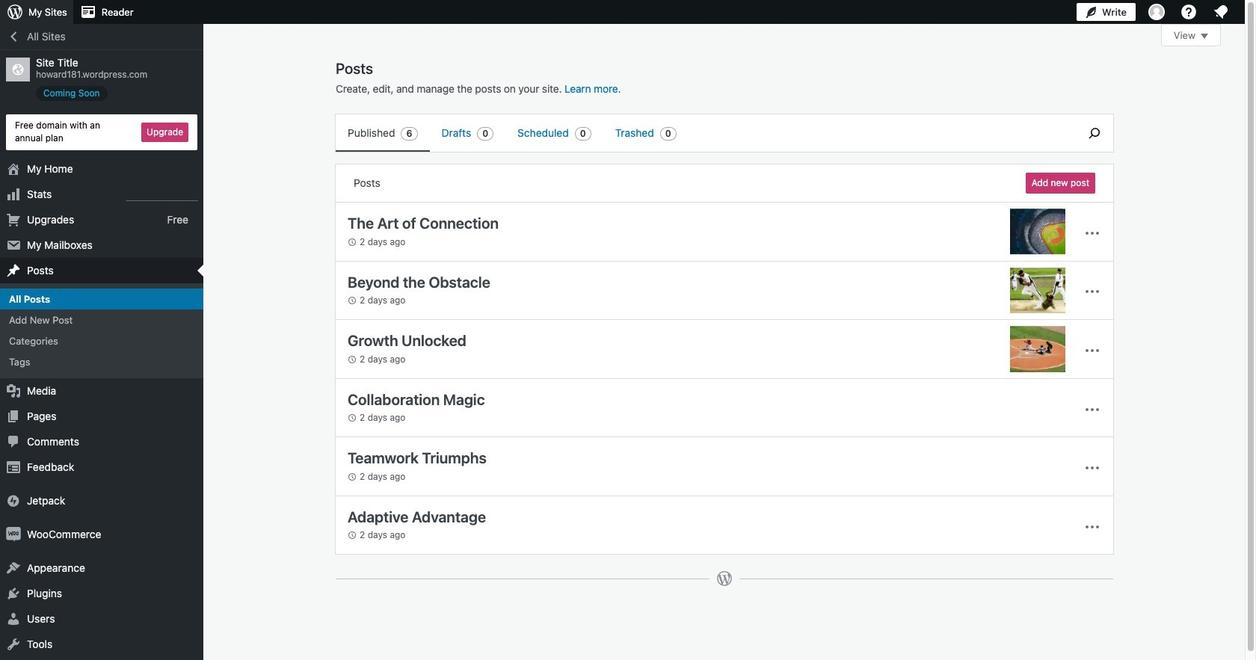 Task type: locate. For each thing, give the bounding box(es) containing it.
main content
[[335, 24, 1222, 603]]

1 vertical spatial img image
[[6, 528, 21, 543]]

open search image
[[1076, 124, 1114, 142]]

1 vertical spatial toggle menu image
[[1084, 459, 1102, 477]]

1 toggle menu image from the top
[[1084, 224, 1102, 242]]

menu
[[336, 114, 1069, 152]]

my profile image
[[1149, 4, 1165, 20]]

0 vertical spatial toggle menu image
[[1084, 283, 1102, 301]]

2 img image from the top
[[6, 528, 21, 543]]

toggle menu image
[[1084, 283, 1102, 301], [1084, 459, 1102, 477]]

help image
[[1180, 3, 1198, 21]]

img image
[[6, 494, 21, 509], [6, 528, 21, 543]]

2 toggle menu image from the top
[[1084, 342, 1102, 360]]

closed image
[[1201, 34, 1209, 39]]

toggle menu image
[[1084, 224, 1102, 242], [1084, 342, 1102, 360], [1084, 401, 1102, 419], [1084, 518, 1102, 536]]

0 vertical spatial img image
[[6, 494, 21, 509]]

manage your notifications image
[[1213, 3, 1231, 21]]

None search field
[[1076, 114, 1114, 152]]



Task type: describe. For each thing, give the bounding box(es) containing it.
1 img image from the top
[[6, 494, 21, 509]]

4 toggle menu image from the top
[[1084, 518, 1102, 536]]

1 toggle menu image from the top
[[1084, 283, 1102, 301]]

highest hourly views 0 image
[[126, 191, 197, 201]]

3 toggle menu image from the top
[[1084, 401, 1102, 419]]

2 toggle menu image from the top
[[1084, 459, 1102, 477]]



Task type: vqa. For each thing, say whether or not it's contained in the screenshot.
My Profile Image
yes



